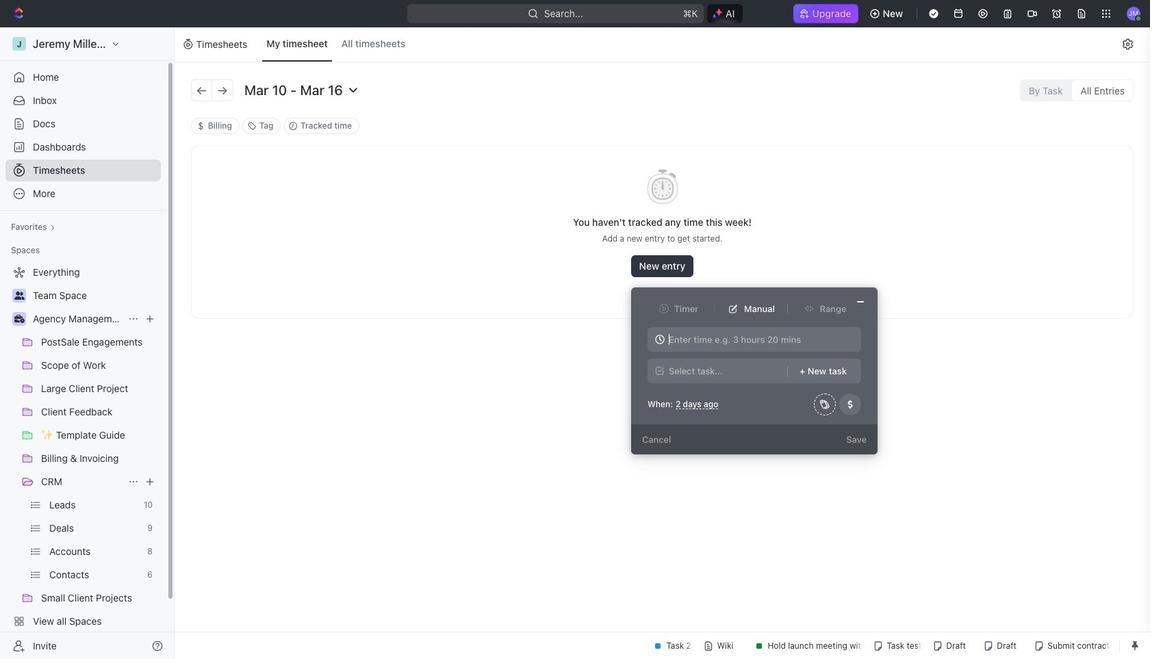 Task type: locate. For each thing, give the bounding box(es) containing it.
tree
[[5, 262, 161, 656]]

tree inside sidebar navigation
[[5, 262, 161, 656]]



Task type: vqa. For each thing, say whether or not it's contained in the screenshot.
business time image
yes



Task type: describe. For each thing, give the bounding box(es) containing it.
Enter time e.g. 3 hours 20 mins text field
[[648, 327, 861, 352]]

business time image
[[14, 315, 24, 323]]

sidebar navigation
[[0, 27, 175, 660]]



